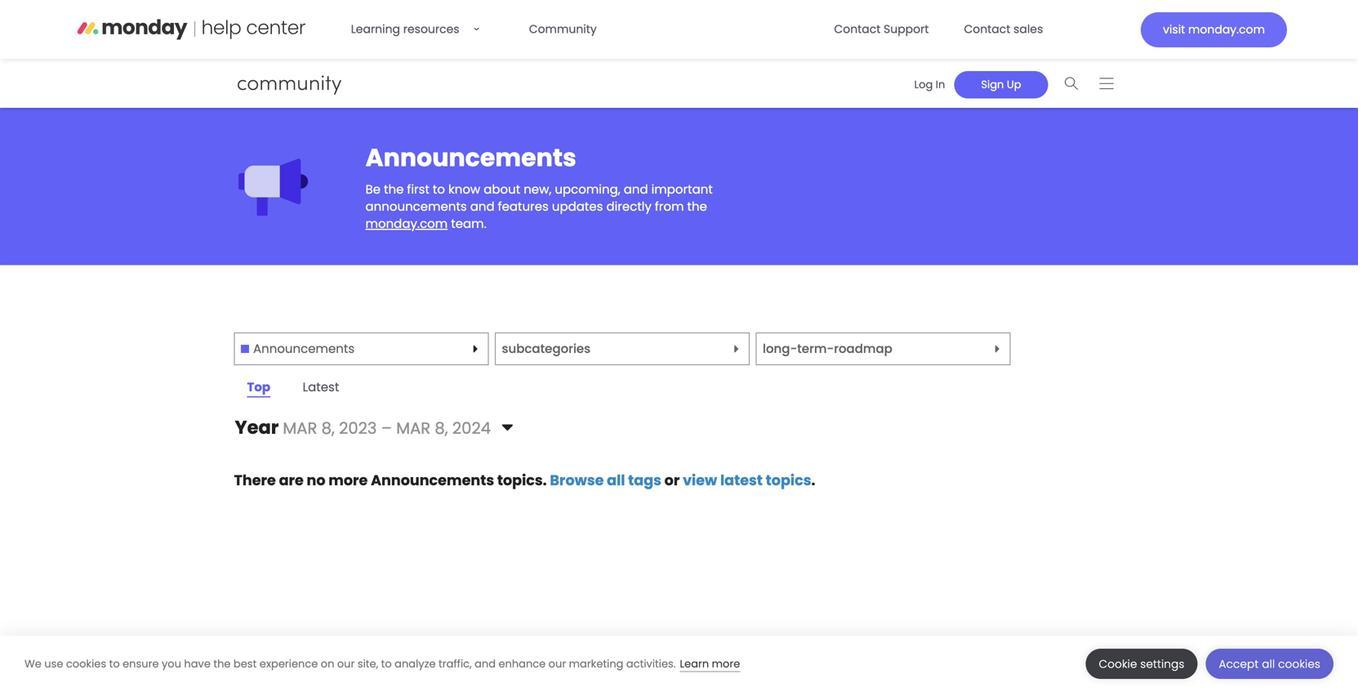 Task type: locate. For each thing, give the bounding box(es) containing it.
important
[[652, 181, 713, 198]]

log in
[[915, 77, 946, 92]]

visit
[[1164, 22, 1186, 38]]

2 cookies from the left
[[1279, 657, 1321, 672]]

be
[[366, 181, 381, 198]]

0 horizontal spatial monday.com
[[366, 215, 448, 233]]

cookies right use
[[66, 657, 106, 671]]

1 vertical spatial monday.com
[[366, 215, 448, 233]]

and
[[624, 181, 648, 198], [470, 198, 495, 215], [475, 657, 496, 671]]

year
[[235, 415, 279, 441]]

1 horizontal spatial to
[[381, 657, 392, 671]]

monday.com right visit at the right of page
[[1189, 22, 1266, 38]]

1 horizontal spatial mar
[[396, 417, 431, 440]]

we
[[25, 657, 41, 671]]

monday.com logo image
[[77, 13, 306, 46]]

and right traffic, on the bottom of page
[[475, 657, 496, 671]]

long-term-roadmap
[[763, 340, 893, 358]]

1 horizontal spatial monday.com
[[1189, 22, 1266, 38]]

announcements up know
[[366, 141, 577, 175]]

more right the no
[[329, 470, 368, 490]]

we use cookies to ensure you have the best experience on our site, to analyze traffic, and enhance our marketing activities. learn more
[[25, 657, 741, 671]]

1 horizontal spatial 8,
[[435, 417, 448, 440]]

monday.com link
[[366, 215, 448, 233]]

announcements down 2024
[[371, 470, 494, 490]]

roadmap
[[834, 340, 893, 358]]

all left tags
[[607, 470, 625, 490]]

contact left support
[[835, 21, 881, 37]]

top link
[[234, 375, 284, 400]]

to
[[433, 181, 445, 198], [109, 657, 120, 671], [381, 657, 392, 671]]

1 mar from the left
[[283, 417, 317, 440]]

sign up
[[982, 77, 1022, 92]]

0 horizontal spatial contact
[[835, 21, 881, 37]]

announcements for announcements
[[253, 340, 355, 358]]

monday.com
[[1189, 22, 1266, 38], [366, 215, 448, 233]]

0 vertical spatial more
[[329, 470, 368, 490]]

cookies for all
[[1279, 657, 1321, 672]]

our right the enhance
[[549, 657, 566, 671]]

cookies right 'accept' at the bottom right of the page
[[1279, 657, 1321, 672]]

0 horizontal spatial to
[[109, 657, 120, 671]]

1 horizontal spatial all
[[1263, 657, 1276, 672]]

no
[[307, 470, 326, 490]]

1 vertical spatial all
[[1263, 657, 1276, 672]]

mar
[[283, 417, 317, 440], [396, 417, 431, 440]]

0 vertical spatial announcements
[[366, 141, 577, 175]]

site,
[[358, 657, 378, 671]]

dialog
[[0, 636, 1359, 692]]

monday.com down first
[[366, 215, 448, 233]]

2024
[[453, 417, 491, 440]]

the right from
[[688, 198, 708, 215]]

accept
[[1220, 657, 1260, 672]]

mar right –
[[396, 417, 431, 440]]

1 horizontal spatial contact
[[965, 21, 1011, 37]]

0 horizontal spatial cookies
[[66, 657, 106, 671]]

0 horizontal spatial 8,
[[322, 417, 335, 440]]

mar right year at the left
[[283, 417, 317, 440]]

sign up button
[[955, 71, 1049, 98]]

1 horizontal spatial our
[[549, 657, 566, 671]]

the right be
[[384, 181, 404, 198]]

more
[[329, 470, 368, 490], [712, 657, 741, 671]]

ensure
[[123, 657, 159, 671]]

contact left sales
[[965, 21, 1011, 37]]

contact inside contact sales link
[[965, 21, 1011, 37]]

announcements
[[366, 141, 577, 175], [253, 340, 355, 358], [371, 470, 494, 490]]

2 horizontal spatial to
[[433, 181, 445, 198]]

latest
[[721, 470, 763, 490]]

0 horizontal spatial the
[[214, 657, 231, 671]]

1 8, from the left
[[322, 417, 335, 440]]

1 cookies from the left
[[66, 657, 106, 671]]

0 horizontal spatial all
[[607, 470, 625, 490]]

all right 'accept' at the bottom right of the page
[[1263, 657, 1276, 672]]

contact inside contact support link
[[835, 21, 881, 37]]

view
[[683, 470, 718, 490]]

topics
[[766, 470, 812, 490]]

the
[[384, 181, 404, 198], [688, 198, 708, 215], [214, 657, 231, 671]]

learning
[[351, 21, 400, 37]]

8,
[[322, 417, 335, 440], [435, 417, 448, 440]]

0 horizontal spatial mar
[[283, 417, 317, 440]]

contact
[[835, 21, 881, 37], [965, 21, 1011, 37]]

2023
[[339, 417, 377, 440]]

best
[[234, 657, 257, 671]]

announcements for announcements be the first to know about new, upcoming, and important announcements and features updates directly from  the monday.com team.
[[366, 141, 577, 175]]

our
[[337, 657, 355, 671], [549, 657, 566, 671]]

monday.com inside announcements be the first to know about new, upcoming, and important announcements and features updates directly from  the monday.com team.
[[366, 215, 448, 233]]

menu image
[[1100, 77, 1114, 89]]

learning resources link
[[341, 13, 504, 46]]

to right site,
[[381, 657, 392, 671]]

all
[[607, 470, 625, 490], [1263, 657, 1276, 672]]

1 vertical spatial more
[[712, 657, 741, 671]]

–
[[381, 417, 392, 440]]

8, left the 2023
[[322, 417, 335, 440]]

cookie
[[1100, 657, 1138, 672]]

.
[[812, 470, 816, 490]]

0 horizontal spatial more
[[329, 470, 368, 490]]

experience
[[260, 657, 318, 671]]

or
[[665, 470, 680, 490]]

learn more link
[[680, 657, 741, 672]]

0 horizontal spatial our
[[337, 657, 355, 671]]

2 contact from the left
[[965, 21, 1011, 37]]

announcements inside announcements be the first to know about new, upcoming, and important announcements and features updates directly from  the monday.com team.
[[366, 141, 577, 175]]

contact for contact support
[[835, 21, 881, 37]]

more right learn
[[712, 657, 741, 671]]

on
[[321, 657, 335, 671]]

community link
[[519, 13, 607, 46]]

1 horizontal spatial more
[[712, 657, 741, 671]]

features
[[498, 198, 549, 215]]

support
[[884, 21, 929, 37]]

1 horizontal spatial cookies
[[1279, 657, 1321, 672]]

log
[[915, 77, 933, 92]]

term-
[[798, 340, 834, 358]]

to right first
[[433, 181, 445, 198]]

our right on
[[337, 657, 355, 671]]

1 vertical spatial announcements
[[253, 340, 355, 358]]

analyze
[[395, 657, 436, 671]]

sign
[[982, 77, 1005, 92]]

contact sales link
[[955, 13, 1053, 46]]

about
[[484, 181, 521, 198]]

search image
[[1065, 77, 1079, 89]]

to inside announcements be the first to know about new, upcoming, and important announcements and features updates directly from  the monday.com team.
[[433, 181, 445, 198]]

1 contact from the left
[[835, 21, 881, 37]]

contact support link
[[825, 13, 939, 46]]

navigation
[[900, 66, 1125, 101]]

the left best
[[214, 657, 231, 671]]

there are no more announcements topics. browse all tags or view latest topics .
[[234, 470, 816, 490]]

announcements up latest
[[253, 340, 355, 358]]

latest
[[303, 378, 339, 396]]

8, left 2024
[[435, 417, 448, 440]]

cookies inside button
[[1279, 657, 1321, 672]]

updates
[[552, 198, 603, 215]]

to left ensure
[[109, 657, 120, 671]]

in
[[936, 77, 946, 92]]

top
[[247, 378, 271, 396]]

cookie settings button
[[1086, 649, 1198, 679]]



Task type: vqa. For each thing, say whether or not it's contained in the screenshot.
Article: Event Management Template link
no



Task type: describe. For each thing, give the bounding box(es) containing it.
view latest topics link
[[683, 470, 812, 490]]

2 vertical spatial announcements
[[371, 470, 494, 490]]

visit monday.com link
[[1142, 12, 1288, 47]]

community
[[529, 21, 597, 37]]

resources
[[403, 21, 460, 37]]

topics.
[[498, 470, 547, 490]]

upcoming,
[[555, 181, 621, 198]]

browse all tags link
[[550, 470, 662, 490]]

0 vertical spatial all
[[607, 470, 625, 490]]

monday community forum image
[[112, 72, 373, 95]]

cookies for use
[[66, 657, 106, 671]]

accept all cookies button
[[1207, 649, 1334, 679]]

contact for contact sales
[[965, 21, 1011, 37]]

2 horizontal spatial the
[[688, 198, 708, 215]]

traffic,
[[439, 657, 472, 671]]

1 our from the left
[[337, 657, 355, 671]]

up
[[1007, 77, 1022, 92]]

and inside dialog
[[475, 657, 496, 671]]

have
[[184, 657, 211, 671]]

contact sales
[[965, 21, 1044, 37]]

1 horizontal spatial the
[[384, 181, 404, 198]]

2 8, from the left
[[435, 417, 448, 440]]

year mar 8, 2023 – mar 8, 2024
[[235, 415, 491, 441]]

activities.
[[627, 657, 676, 671]]

more inside dialog
[[712, 657, 741, 671]]

tags
[[628, 470, 662, 490]]

you
[[162, 657, 181, 671]]

are
[[279, 470, 304, 490]]

use
[[44, 657, 63, 671]]

browse
[[550, 470, 604, 490]]

log in button
[[906, 71, 955, 98]]

and left features
[[470, 198, 495, 215]]

2 mar from the left
[[396, 417, 431, 440]]

announcements be the first to know about new, upcoming, and important announcements and features updates directly from  the monday.com team.
[[366, 141, 713, 233]]

new,
[[524, 181, 552, 198]]

settings
[[1141, 657, 1185, 672]]

announcements
[[366, 198, 467, 215]]

directly
[[607, 198, 652, 215]]

2 our from the left
[[549, 657, 566, 671]]

all inside button
[[1263, 657, 1276, 672]]

navigation containing log in
[[900, 66, 1125, 101]]

know
[[449, 181, 481, 198]]

and left from
[[624, 181, 648, 198]]

visit monday.com
[[1164, 22, 1266, 38]]

marketing
[[569, 657, 624, 671]]

contact support
[[835, 21, 929, 37]]

dialog containing cookie settings
[[0, 636, 1359, 692]]

first
[[407, 181, 430, 198]]

latest link
[[290, 375, 352, 400]]

learn
[[680, 657, 709, 671]]

0 vertical spatial monday.com
[[1189, 22, 1266, 38]]

long-
[[763, 340, 798, 358]]

from
[[655, 198, 684, 215]]

accept all cookies
[[1220, 657, 1321, 672]]

enhance
[[499, 657, 546, 671]]

there
[[234, 470, 276, 490]]

team.
[[451, 215, 487, 233]]

the inside dialog
[[214, 657, 231, 671]]

subcategories
[[502, 340, 591, 358]]

cookie settings
[[1100, 657, 1185, 672]]

learning resources
[[351, 21, 460, 37]]

sales
[[1014, 21, 1044, 37]]



